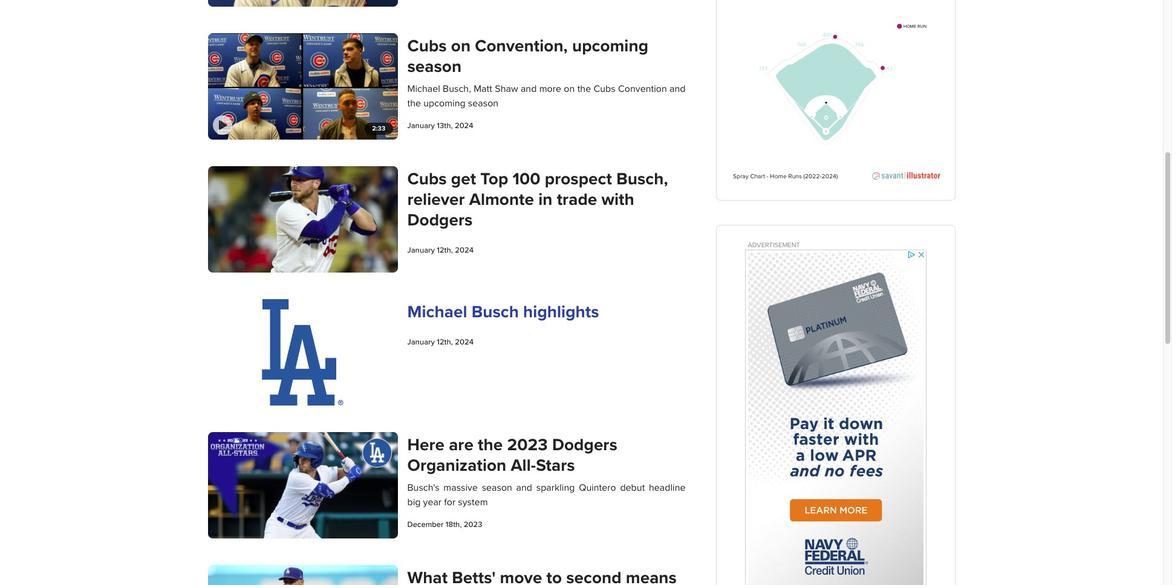 Task type: locate. For each thing, give the bounding box(es) containing it.
here are the 2023 dodgers organization all-stars busch's massive season and sparkling quintero debut headline big year for system
[[407, 435, 686, 509]]

12th, for michael busch highlights
[[437, 338, 453, 347]]

12th, for cubs get top 100 prospect busch, reliever almonte in trade with dodgers
[[437, 246, 453, 255]]

2024
[[455, 121, 474, 131], [455, 246, 474, 255], [455, 338, 474, 347]]

2 12th, from the top
[[437, 338, 453, 347]]

system
[[458, 497, 488, 509]]

2 vertical spatial january
[[407, 338, 435, 347]]

1 horizontal spatial 2023
[[507, 435, 548, 456]]

0 vertical spatial season
[[407, 56, 462, 77]]

busch,
[[443, 83, 471, 95], [617, 169, 668, 189]]

january
[[407, 121, 435, 131], [407, 246, 435, 255], [407, 338, 435, 347]]

2 vertical spatial cubs
[[407, 169, 447, 189]]

trade
[[557, 189, 597, 210]]

top
[[481, 169, 508, 189]]

1 vertical spatial the
[[407, 97, 421, 110]]

0 horizontal spatial 2023
[[464, 520, 483, 530]]

0 vertical spatial michael
[[407, 83, 440, 95]]

michael left "busch"
[[407, 302, 467, 322]]

matt
[[474, 83, 492, 95]]

1 12th, from the top
[[437, 246, 453, 255]]

january for michael
[[407, 338, 435, 347]]

1 vertical spatial michael
[[407, 302, 467, 322]]

headline
[[649, 482, 686, 494]]

1 january from the top
[[407, 121, 435, 131]]

upcoming up convention
[[572, 36, 649, 56]]

0 vertical spatial cubs
[[407, 36, 447, 56]]

season up system
[[482, 482, 512, 494]]

are
[[449, 435, 474, 456]]

2 vertical spatial the
[[478, 435, 503, 456]]

1 horizontal spatial on
[[564, 83, 575, 95]]

season
[[407, 56, 462, 77], [468, 97, 499, 110], [482, 482, 512, 494]]

3 january from the top
[[407, 338, 435, 347]]

2 january from the top
[[407, 246, 435, 255]]

dodgers up quintero
[[552, 435, 618, 456]]

2 vertical spatial season
[[482, 482, 512, 494]]

0 vertical spatial busch,
[[443, 83, 471, 95]]

organization
[[407, 456, 507, 476]]

december
[[407, 520, 444, 530]]

and left more
[[521, 83, 537, 95]]

upcoming
[[572, 36, 649, 56], [424, 97, 466, 110]]

get
[[451, 169, 476, 189]]

2024 down reliever
[[455, 246, 474, 255]]

busch, shaw, more on convention and upcoming season image
[[208, 33, 398, 140]]

busch, inside the cubs on convention, upcoming season michael busch, matt shaw and more on the cubs convention and the upcoming season
[[443, 83, 471, 95]]

the up january 13th, 2024
[[407, 97, 421, 110]]

michael
[[407, 83, 440, 95], [407, 302, 467, 322]]

season down the matt
[[468, 97, 499, 110]]

0 vertical spatial the
[[578, 83, 591, 95]]

2023 up sparkling
[[507, 435, 548, 456]]

and right convention
[[670, 83, 686, 95]]

upcoming up 13th,
[[424, 97, 466, 110]]

all-
[[511, 456, 536, 476]]

0 vertical spatial january 12th, 2024
[[407, 246, 474, 255]]

1 vertical spatial 12th,
[[437, 338, 453, 347]]

1 january 12th, 2024 from the top
[[407, 246, 474, 255]]

0 vertical spatial january
[[407, 121, 435, 131]]

quintero
[[579, 482, 616, 494]]

1 vertical spatial january 12th, 2024
[[407, 338, 474, 347]]

0 vertical spatial 12th,
[[437, 246, 453, 255]]

1 horizontal spatial dodgers
[[552, 435, 618, 456]]

1 vertical spatial 2024
[[455, 246, 474, 255]]

1 horizontal spatial upcoming
[[572, 36, 649, 56]]

january for cubs
[[407, 246, 435, 255]]

2024 down "busch"
[[455, 338, 474, 347]]

1 vertical spatial january
[[407, 246, 435, 255]]

1 vertical spatial upcoming
[[424, 97, 466, 110]]

and
[[521, 83, 537, 95], [670, 83, 686, 95], [516, 482, 532, 494]]

los angeles dodgers logo image
[[262, 299, 344, 406]]

0 horizontal spatial upcoming
[[424, 97, 466, 110]]

13th,
[[437, 121, 453, 131]]

2023
[[507, 435, 548, 456], [464, 520, 483, 530]]

dodgers down the get
[[407, 210, 473, 231]]

2 horizontal spatial the
[[578, 83, 591, 95]]

for
[[444, 497, 456, 509]]

michael busch highlights
[[407, 302, 599, 322]]

highlights
[[523, 302, 599, 322]]

2 vertical spatial 2024
[[455, 338, 474, 347]]

and down all-
[[516, 482, 532, 494]]

1 horizontal spatial busch,
[[617, 169, 668, 189]]

dodgers
[[407, 210, 473, 231], [552, 435, 618, 456]]

cubs for prospect
[[407, 169, 447, 189]]

dodgers inside the here are the 2023 dodgers organization all-stars busch's massive season and sparkling quintero debut headline big year for system
[[552, 435, 618, 456]]

on
[[451, 36, 471, 56], [564, 83, 575, 95]]

the right more
[[578, 83, 591, 95]]

1 vertical spatial dodgers
[[552, 435, 618, 456]]

the right are
[[478, 435, 503, 456]]

0 vertical spatial 2023
[[507, 435, 548, 456]]

1 vertical spatial busch,
[[617, 169, 668, 189]]

convention,
[[475, 36, 568, 56]]

12th,
[[437, 246, 453, 255], [437, 338, 453, 347]]

2:33
[[372, 125, 386, 132]]

2 january 12th, 2024 from the top
[[407, 338, 474, 347]]

cubs inside cubs get top 100 prospect busch, reliever almonte in trade with dodgers
[[407, 169, 447, 189]]

1 horizontal spatial the
[[478, 435, 503, 456]]

dodgers inside cubs get top 100 prospect busch, reliever almonte in trade with dodgers
[[407, 210, 473, 231]]

2023 right 18th,
[[464, 520, 483, 530]]

season up january 13th, 2024
[[407, 56, 462, 77]]

0 horizontal spatial dodgers
[[407, 210, 473, 231]]

0 vertical spatial dodgers
[[407, 210, 473, 231]]

michael up january 13th, 2024
[[407, 83, 440, 95]]

1 vertical spatial 2023
[[464, 520, 483, 530]]

busch, inside cubs get top 100 prospect busch, reliever almonte in trade with dodgers
[[617, 169, 668, 189]]

2024 right 13th,
[[455, 121, 474, 131]]

0 horizontal spatial busch,
[[443, 83, 471, 95]]

shaw
[[495, 83, 518, 95]]

1 michael from the top
[[407, 83, 440, 95]]

advertisement element
[[745, 250, 927, 586]]

the
[[578, 83, 591, 95], [407, 97, 421, 110], [478, 435, 503, 456]]

cubs
[[407, 36, 447, 56], [594, 83, 616, 95], [407, 169, 447, 189]]

1 vertical spatial season
[[468, 97, 499, 110]]

stars
[[536, 456, 575, 476]]

and inside the here are the 2023 dodgers organization all-stars busch's massive season and sparkling quintero debut headline big year for system
[[516, 482, 532, 494]]

january 12th, 2024
[[407, 246, 474, 255], [407, 338, 474, 347]]

0 horizontal spatial on
[[451, 36, 471, 56]]

100
[[513, 169, 541, 189]]



Task type: vqa. For each thing, say whether or not it's contained in the screenshot.
the
yes



Task type: describe. For each thing, give the bounding box(es) containing it.
more
[[539, 83, 561, 95]]

18th,
[[446, 520, 462, 530]]

1 vertical spatial cubs
[[594, 83, 616, 95]]

cubs on convention, upcoming season michael busch, matt shaw and more on the cubs convention and the upcoming season
[[407, 36, 686, 110]]

0 vertical spatial upcoming
[[572, 36, 649, 56]]

almonte
[[469, 189, 534, 210]]

convention
[[618, 83, 667, 95]]

prospect
[[545, 169, 612, 189]]

massive
[[444, 482, 478, 494]]

january 12th, 2024 for cubs get top 100 prospect busch, reliever almonte in trade with dodgers
[[407, 246, 474, 255]]

big
[[407, 497, 421, 509]]

sparkling
[[536, 482, 575, 494]]

debut
[[620, 482, 645, 494]]

with
[[602, 189, 635, 210]]

december 18th, 2023
[[407, 520, 483, 530]]

busch's
[[407, 482, 440, 494]]

2023 inside the here are the 2023 dodgers organization all-stars busch's massive season and sparkling quintero debut headline big year for system
[[507, 435, 548, 456]]

here are the 2023 dodgers organization all-stars image
[[208, 432, 398, 539]]

cubs get top 100 prospect busch, reliever almonte in trade with dodgers
[[407, 169, 668, 231]]

michael inside the cubs on convention, upcoming season michael busch, matt shaw and more on the cubs convention and the upcoming season
[[407, 83, 440, 95]]

busch
[[472, 302, 519, 322]]

year
[[423, 497, 442, 509]]

0 vertical spatial 2024
[[455, 121, 474, 131]]

season inside the here are the 2023 dodgers organization all-stars busch's massive season and sparkling quintero debut headline big year for system
[[482, 482, 512, 494]]

0 horizontal spatial the
[[407, 97, 421, 110]]

2 michael from the top
[[407, 302, 467, 322]]

reliever
[[407, 189, 465, 210]]

in
[[539, 189, 553, 210]]

2024 for get
[[455, 246, 474, 255]]

the inside the here are the 2023 dodgers organization all-stars busch's massive season and sparkling quintero debut headline big year for system
[[478, 435, 503, 456]]

2024 for busch
[[455, 338, 474, 347]]

1 vertical spatial on
[[564, 83, 575, 95]]

january 13th, 2024
[[407, 121, 474, 131]]

0 vertical spatial on
[[451, 36, 471, 56]]

here
[[407, 435, 445, 456]]

cubs for season
[[407, 36, 447, 56]]

january 12th, 2024 for michael busch highlights
[[407, 338, 474, 347]]

cubs get top 100 prospect busch, reliever almonte in trade with dodgers image
[[208, 166, 398, 273]]



